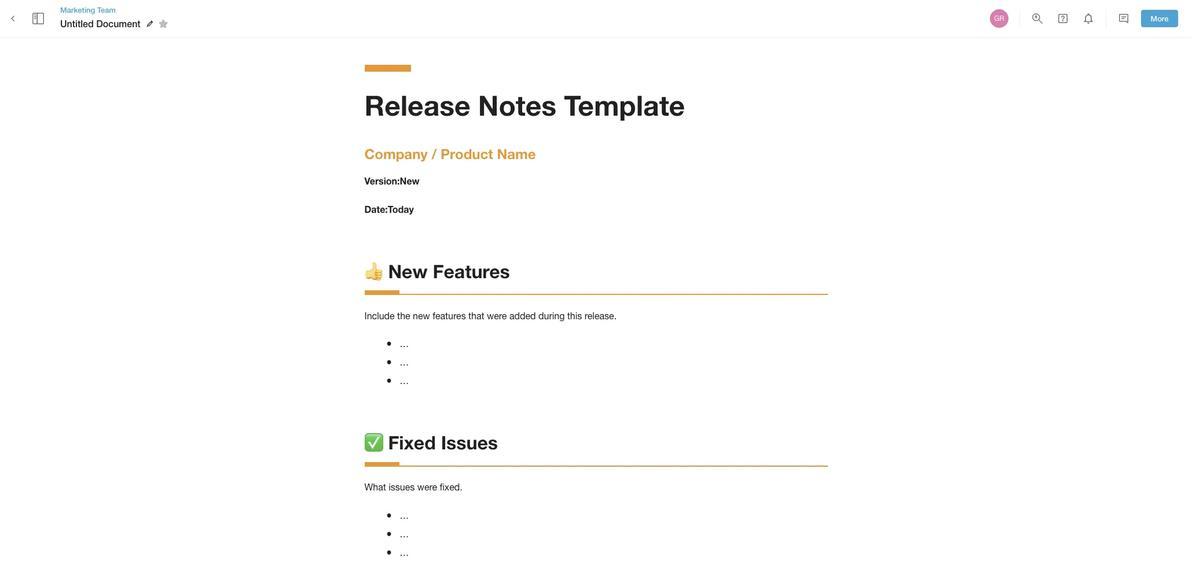 Task type: locate. For each thing, give the bounding box(es) containing it.
…
[[400, 339, 409, 350], [400, 358, 409, 368], [400, 376, 409, 387], [400, 511, 409, 521], [400, 529, 409, 540], [400, 548, 409, 558]]

release notes template
[[365, 89, 685, 122]]

new
[[388, 260, 428, 282]]

notes
[[478, 89, 557, 122]]

were left fixed.
[[417, 483, 437, 493]]

release
[[365, 89, 471, 122]]

issues
[[389, 483, 415, 493]]

1 horizontal spatial were
[[487, 311, 507, 321]]

marketing team
[[60, 5, 116, 14]]

were
[[487, 311, 507, 321], [417, 483, 437, 493]]

more button
[[1142, 10, 1179, 27]]

0 horizontal spatial were
[[417, 483, 437, 493]]

the
[[397, 311, 410, 321]]

product
[[441, 146, 493, 162]]

6 … from the top
[[400, 548, 409, 558]]

marketing
[[60, 5, 95, 14]]

2 … from the top
[[400, 358, 409, 368]]

issues
[[441, 432, 498, 454]]

version:new
[[365, 176, 420, 187]]

company
[[365, 146, 428, 162]]

3 … from the top
[[400, 376, 409, 387]]

👍
[[365, 260, 383, 282]]

this
[[567, 311, 582, 321]]

gr button
[[989, 8, 1011, 30]]

release.
[[585, 311, 617, 321]]

fixed
[[388, 432, 436, 454]]

added
[[510, 311, 536, 321]]

include the new features that were added during this release.
[[365, 311, 617, 321]]

were right the that
[[487, 311, 507, 321]]

new
[[413, 311, 430, 321]]

untitled document
[[60, 18, 141, 29]]

team
[[97, 5, 116, 14]]

0 vertical spatial were
[[487, 311, 507, 321]]



Task type: describe. For each thing, give the bounding box(es) containing it.
name
[[497, 146, 536, 162]]

5 … from the top
[[400, 529, 409, 540]]

what issues were fixed.
[[365, 483, 463, 493]]

features
[[433, 311, 466, 321]]

👍 new features
[[365, 260, 510, 282]]

/
[[432, 146, 437, 162]]

fixed.
[[440, 483, 463, 493]]

gr
[[995, 14, 1005, 23]]

untitled
[[60, 18, 94, 29]]

include
[[365, 311, 395, 321]]

company / product name
[[365, 146, 536, 162]]

favorite image
[[156, 17, 170, 31]]

that
[[469, 311, 485, 321]]

✅ fixed issues
[[365, 432, 498, 454]]

more
[[1151, 14, 1169, 23]]

1 … from the top
[[400, 339, 409, 350]]

during
[[539, 311, 565, 321]]

template
[[564, 89, 685, 122]]

✅
[[365, 432, 383, 454]]

marketing team link
[[60, 5, 172, 15]]

what
[[365, 483, 386, 493]]

date:today
[[365, 204, 414, 215]]

features
[[433, 260, 510, 282]]

1 vertical spatial were
[[417, 483, 437, 493]]

4 … from the top
[[400, 511, 409, 521]]

document
[[96, 18, 141, 29]]



Task type: vqa. For each thing, say whether or not it's contained in the screenshot.
Marketing
yes



